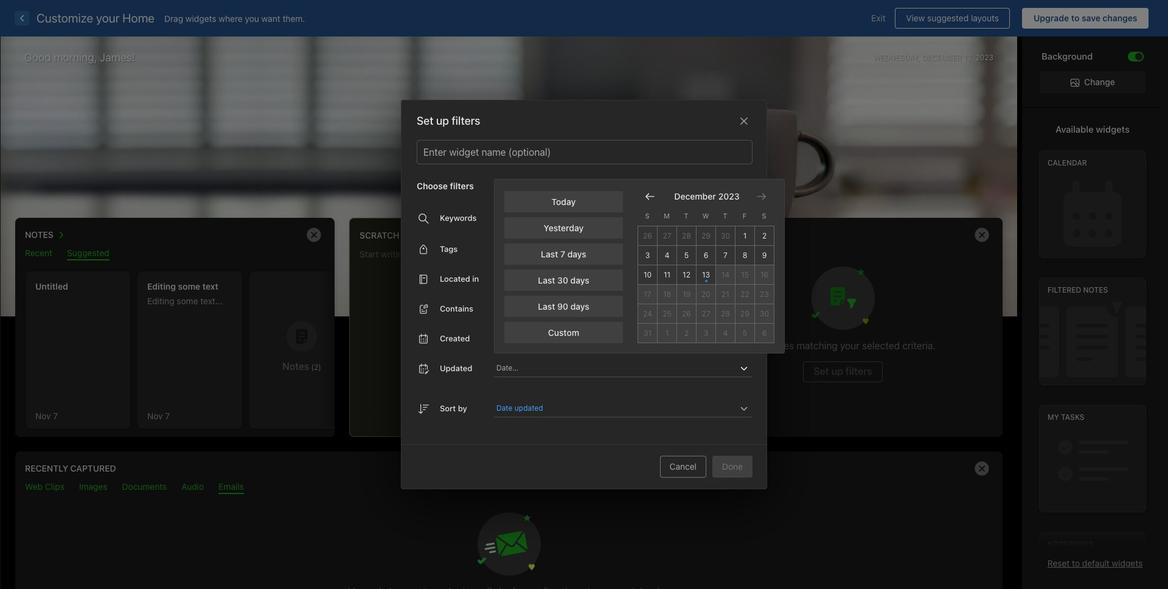 Task type: vqa. For each thing, say whether or not it's contained in the screenshot.
Links
no



Task type: describe. For each thing, give the bounding box(es) containing it.
contains
[[440, 303, 473, 313]]

suggested
[[927, 13, 969, 23]]

13
[[702, 270, 710, 279]]

12
[[683, 270, 691, 279]]

calendar
[[1048, 158, 1087, 168]]

11
[[664, 270, 671, 279]]

filtered notes button
[[694, 227, 763, 243]]

cancel button
[[660, 456, 706, 478]]

tags
[[440, 244, 458, 254]]

20 button
[[697, 285, 716, 304]]

keywords
[[440, 213, 477, 223]]

1 horizontal spatial 29 button
[[736, 304, 755, 324]]

1 vertical spatial 1
[[666, 329, 669, 338]]

17
[[644, 290, 652, 299]]

sort by
[[440, 403, 467, 413]]

1 horizontal spatial 4 button
[[716, 324, 736, 343]]

Enter widget name (optional) text field
[[422, 141, 747, 164]]

29 for the right 29 button
[[741, 309, 750, 318]]

date updated
[[497, 403, 543, 413]]

22 button
[[736, 285, 755, 304]]

date
[[497, 403, 513, 413]]

22
[[741, 290, 750, 299]]

1 vertical spatial 27 button
[[697, 304, 716, 324]]

wednesday, december 13, 2023
[[873, 53, 994, 62]]

1 horizontal spatial 2 button
[[755, 226, 775, 246]]

14
[[722, 270, 730, 279]]

23 button
[[755, 285, 775, 304]]

located in
[[440, 274, 479, 283]]

20
[[702, 290, 711, 299]]

drag widgets where you want them.
[[164, 13, 305, 23]]

Sort by field
[[494, 400, 753, 417]]

save
[[1082, 13, 1101, 23]]

you
[[245, 13, 259, 23]]

1 s from the left
[[645, 212, 650, 220]]

8
[[743, 251, 747, 260]]

last for last 90 days
[[538, 301, 555, 312]]

0 horizontal spatial remove image
[[302, 223, 326, 247]]

16 button
[[755, 265, 775, 285]]

1 horizontal spatial 26 button
[[677, 304, 697, 324]]

good
[[24, 51, 51, 64]]

1 vertical spatial 4
[[723, 329, 728, 338]]

27 for 27 button to the bottom
[[702, 309, 710, 318]]

1 vertical spatial filters
[[450, 181, 474, 191]]

view
[[906, 13, 925, 23]]

done button
[[713, 456, 753, 478]]

layouts
[[971, 13, 999, 23]]

3 for leftmost 3 button
[[645, 251, 650, 260]]

1 vertical spatial filtered
[[1048, 286, 1082, 295]]

updated
[[440, 363, 472, 373]]

1 vertical spatial 30
[[558, 275, 568, 285]]

exit button
[[862, 8, 895, 29]]

change button
[[1040, 71, 1146, 93]]

11 button
[[658, 265, 677, 285]]

1 vertical spatial 2
[[685, 329, 689, 338]]

good morning, james!
[[24, 51, 135, 64]]

21 button
[[716, 285, 736, 304]]

0 horizontal spatial 6
[[704, 251, 709, 260]]

12 button
[[677, 265, 697, 285]]

2 t from the left
[[723, 212, 727, 220]]

1 horizontal spatial 3 button
[[697, 324, 716, 343]]

customize
[[37, 11, 93, 25]]

1 horizontal spatial 30
[[721, 231, 730, 240]]

0 vertical spatial 6 button
[[697, 246, 716, 265]]

9
[[762, 251, 767, 260]]

0 horizontal spatial 5 button
[[677, 246, 697, 265]]

yesterday
[[544, 223, 584, 233]]

home
[[123, 11, 155, 25]]

1 horizontal spatial filtered notes
[[1048, 286, 1108, 295]]

1 t from the left
[[684, 212, 689, 220]]

25
[[663, 309, 672, 318]]

customize your home
[[37, 11, 155, 25]]

widgets for available
[[1096, 124, 1130, 135]]

2 horizontal spatial remove image
[[970, 456, 994, 481]]

0 horizontal spatial 27 button
[[658, 226, 677, 246]]

scratch
[[360, 230, 400, 240]]

0 vertical spatial 30 button
[[716, 226, 736, 246]]

17 button
[[638, 285, 658, 304]]

27 for the left 27 button
[[663, 231, 672, 240]]

Enter keyword field
[[494, 213, 753, 228]]

f
[[743, 212, 747, 220]]

custom
[[548, 327, 579, 338]]

19
[[683, 290, 691, 299]]

available
[[1056, 124, 1094, 135]]

2 s from the left
[[762, 212, 766, 220]]

0 vertical spatial filtered notes
[[694, 230, 763, 240]]

my tasks
[[1048, 413, 1085, 422]]

28 for the leftmost 28 button
[[682, 231, 691, 240]]

10 button
[[638, 265, 658, 285]]

last for last 30 days
[[538, 275, 555, 285]]

tasks
[[1061, 413, 1085, 422]]

notes inside button
[[734, 230, 763, 240]]

my
[[1048, 413, 1059, 422]]

7 inside button
[[724, 251, 728, 260]]

updated
[[515, 403, 543, 413]]

reset
[[1048, 558, 1070, 568]]

1 horizontal spatial 1
[[743, 231, 747, 240]]

1 vertical spatial 6 button
[[755, 324, 775, 343]]

filtered inside button
[[694, 230, 732, 240]]

15 button
[[736, 265, 755, 285]]

where
[[219, 13, 243, 23]]

8 button
[[736, 246, 755, 265]]

reset to default widgets button
[[1048, 558, 1143, 568]]

last 30 days
[[538, 275, 589, 285]]

1 horizontal spatial 6
[[762, 329, 767, 338]]

created
[[440, 333, 470, 343]]

18 button
[[658, 285, 677, 304]]

1 horizontal spatial 5 button
[[736, 324, 755, 343]]

2 horizontal spatial 30
[[760, 309, 769, 318]]

them.
[[283, 13, 305, 23]]

 input text field
[[546, 400, 737, 417]]

23
[[760, 290, 769, 299]]

1 horizontal spatial remove image
[[636, 223, 660, 247]]

today
[[552, 197, 576, 207]]

0 vertical spatial filters
[[452, 114, 480, 127]]

scratch pad button
[[360, 227, 419, 243]]

james!
[[100, 51, 135, 64]]

25 button
[[658, 304, 677, 324]]

15
[[741, 270, 749, 279]]

0 horizontal spatial 1 button
[[658, 324, 677, 343]]

upgrade
[[1034, 13, 1069, 23]]

want
[[261, 13, 280, 23]]

1 vertical spatial notes
[[1084, 286, 1108, 295]]

16
[[761, 270, 769, 279]]

0 horizontal spatial 2 button
[[677, 324, 697, 343]]

available widgets
[[1056, 124, 1130, 135]]



Task type: locate. For each thing, give the bounding box(es) containing it.
notes
[[734, 230, 763, 240], [1084, 286, 1108, 295]]

0 horizontal spatial 2
[[685, 329, 689, 338]]

notebooks
[[1048, 540, 1094, 549]]

2023 right december field
[[719, 191, 740, 201]]

28 button
[[677, 226, 697, 246], [716, 304, 736, 324]]

6 button up 13
[[697, 246, 716, 265]]

date…
[[497, 363, 519, 372]]

29 button down w
[[697, 226, 716, 246]]

0 vertical spatial 5
[[684, 251, 689, 260]]

Updated Date picker field
[[494, 360, 768, 377]]

1 horizontal spatial 26
[[682, 309, 691, 318]]

days up the last 90 days
[[571, 275, 589, 285]]

days for last 30 days
[[571, 275, 589, 285]]

0 vertical spatial 2023
[[976, 53, 994, 62]]

0 vertical spatial 30
[[721, 231, 730, 240]]

widgets right default
[[1112, 558, 1143, 568]]

29 button
[[697, 226, 716, 246], [736, 304, 755, 324]]

90
[[557, 301, 568, 312]]

1 vertical spatial 27
[[702, 309, 710, 318]]

27 down m
[[663, 231, 672, 240]]

1 horizontal spatial 1 button
[[736, 226, 755, 246]]

done
[[722, 461, 743, 472]]

0 vertical spatial filtered
[[694, 230, 732, 240]]

26
[[643, 231, 652, 240], [682, 309, 691, 318]]

29 down w
[[702, 231, 711, 240]]

last 90 days
[[538, 301, 590, 312]]

0 horizontal spatial 29 button
[[697, 226, 716, 246]]

26 down the enter keyword "field"
[[643, 231, 652, 240]]

to inside button
[[1071, 13, 1080, 23]]

0 horizontal spatial t
[[684, 212, 689, 220]]

1 horizontal spatial 2023
[[976, 53, 994, 62]]

morning,
[[54, 51, 97, 64]]

30 up 90 at left bottom
[[558, 275, 568, 285]]

0 horizontal spatial filtered
[[694, 230, 732, 240]]

1 vertical spatial 28
[[721, 309, 730, 318]]

1 button right 31
[[658, 324, 677, 343]]

6 up 13
[[704, 251, 709, 260]]

1 horizontal spatial 5
[[743, 329, 747, 338]]

0 horizontal spatial 30
[[558, 275, 568, 285]]

scratch pad
[[360, 230, 419, 240]]

0 horizontal spatial 3
[[645, 251, 650, 260]]

0 vertical spatial 3 button
[[638, 246, 658, 265]]

18
[[663, 290, 671, 299]]

days down yesterday
[[568, 249, 586, 259]]

5 down 22 button
[[743, 329, 747, 338]]

27 button down 20
[[697, 304, 716, 324]]

1 horizontal spatial 28 button
[[716, 304, 736, 324]]

1 horizontal spatial 28
[[721, 309, 730, 318]]

1 vertical spatial last
[[538, 275, 555, 285]]

2 vertical spatial 30
[[760, 309, 769, 318]]

1 vertical spatial 3
[[704, 329, 708, 338]]

last down 'last 7 days'
[[538, 275, 555, 285]]

29
[[702, 231, 711, 240], [741, 309, 750, 318]]

0 horizontal spatial 7
[[560, 249, 565, 259]]

choose filters
[[417, 181, 474, 191]]

24
[[643, 309, 652, 318]]

1 horizontal spatial 29
[[741, 309, 750, 318]]

s left m
[[645, 212, 650, 220]]

0 horizontal spatial 29
[[702, 231, 711, 240]]

29 for the leftmost 29 button
[[702, 231, 711, 240]]

0 horizontal spatial 28 button
[[677, 226, 697, 246]]

days for last 7 days
[[568, 249, 586, 259]]

1 up 8
[[743, 231, 747, 240]]

2 button down 19 button
[[677, 324, 697, 343]]

0 vertical spatial notes
[[734, 230, 763, 240]]

29 button down 22
[[736, 304, 755, 324]]

30 button
[[716, 226, 736, 246], [755, 304, 775, 324]]

filters right choose
[[450, 181, 474, 191]]

s
[[645, 212, 650, 220], [762, 212, 766, 220]]

0 horizontal spatial 2023
[[719, 191, 740, 201]]

0 horizontal spatial 27
[[663, 231, 672, 240]]

1 button
[[736, 226, 755, 246], [658, 324, 677, 343]]

1 vertical spatial 2023
[[719, 191, 740, 201]]

1 horizontal spatial t
[[723, 212, 727, 220]]

0 horizontal spatial 4 button
[[658, 246, 677, 265]]

last up last 30 days
[[541, 249, 558, 259]]

2023 field
[[716, 191, 740, 201]]

27 button down m
[[658, 226, 677, 246]]

0 horizontal spatial 3 button
[[638, 246, 658, 265]]

7 left 8
[[724, 251, 728, 260]]

cancel
[[670, 461, 697, 472]]

26 right 25 button
[[682, 309, 691, 318]]

0 horizontal spatial 26
[[643, 231, 652, 240]]

0 vertical spatial 5 button
[[677, 246, 697, 265]]

2 vertical spatial widgets
[[1112, 558, 1143, 568]]

pad
[[402, 230, 419, 240]]

located
[[440, 274, 470, 283]]

1 vertical spatial to
[[1072, 558, 1080, 568]]

14 button
[[716, 265, 736, 285]]

19 button
[[677, 285, 697, 304]]

1 vertical spatial 30 button
[[755, 304, 775, 324]]

exit
[[871, 13, 886, 23]]

3 down "20" button
[[704, 329, 708, 338]]

1 horizontal spatial 7
[[724, 251, 728, 260]]

0 horizontal spatial 1
[[666, 329, 669, 338]]

28 for the bottommost 28 button
[[721, 309, 730, 318]]

4 down 21 'button'
[[723, 329, 728, 338]]

December field
[[672, 191, 716, 201]]

drag
[[164, 13, 183, 23]]

2
[[762, 231, 767, 240], [685, 329, 689, 338]]

days for last 90 days
[[571, 301, 590, 312]]

5 button down 22 button
[[736, 324, 755, 343]]

5 for right "5" "button"
[[743, 329, 747, 338]]

changes
[[1103, 13, 1138, 23]]

by
[[458, 403, 467, 413]]

t right m
[[684, 212, 689, 220]]

1 horizontal spatial notes
[[1084, 286, 1108, 295]]

2 down 19 button
[[685, 329, 689, 338]]

1 horizontal spatial s
[[762, 212, 766, 220]]

1 vertical spatial 28 button
[[716, 304, 736, 324]]

0 horizontal spatial december
[[674, 191, 716, 201]]

0 horizontal spatial 5
[[684, 251, 689, 260]]

filtered notes
[[694, 230, 763, 240], [1048, 286, 1108, 295]]

view suggested layouts button
[[895, 8, 1010, 29]]

0 vertical spatial 28
[[682, 231, 691, 240]]

2 vertical spatial days
[[571, 301, 590, 312]]

remove image
[[302, 223, 326, 247], [636, 223, 660, 247], [970, 456, 994, 481]]

1 vertical spatial widgets
[[1096, 124, 1130, 135]]

1 horizontal spatial 27
[[702, 309, 710, 318]]

0 vertical spatial 26
[[643, 231, 652, 240]]

in
[[472, 274, 479, 283]]

28
[[682, 231, 691, 240], [721, 309, 730, 318]]

wednesday,
[[873, 53, 920, 62]]

0 vertical spatial 28 button
[[677, 226, 697, 246]]

5 for leftmost "5" "button"
[[684, 251, 689, 260]]

1 vertical spatial 3 button
[[697, 324, 716, 343]]

1 vertical spatial 6
[[762, 329, 767, 338]]

4
[[665, 251, 670, 260], [723, 329, 728, 338]]

27 down "20" button
[[702, 309, 710, 318]]

30 down 23 button
[[760, 309, 769, 318]]

s right f
[[762, 212, 766, 220]]

0 vertical spatial to
[[1071, 13, 1080, 23]]

1 horizontal spatial 30 button
[[755, 304, 775, 324]]

29 down 22 button
[[741, 309, 750, 318]]

to left save at the top right
[[1071, 13, 1080, 23]]

1 vertical spatial 29 button
[[736, 304, 755, 324]]

1 horizontal spatial december
[[922, 53, 962, 62]]

widgets for drag
[[186, 13, 216, 23]]

5 button
[[677, 246, 697, 265], [736, 324, 755, 343]]

0 vertical spatial 4
[[665, 251, 670, 260]]

6 down 23 button
[[762, 329, 767, 338]]

december up w
[[674, 191, 716, 201]]

your
[[96, 11, 120, 25]]

21
[[722, 290, 730, 299]]

4 up 11
[[665, 251, 670, 260]]

28 down 21 'button'
[[721, 309, 730, 318]]

0 vertical spatial 26 button
[[638, 226, 658, 246]]

6 button down 23 button
[[755, 324, 775, 343]]

1 vertical spatial 5
[[743, 329, 747, 338]]

december left 13,
[[922, 53, 962, 62]]

sort
[[440, 403, 456, 413]]

widgets right available
[[1096, 124, 1130, 135]]

change
[[1084, 77, 1115, 87]]

to
[[1071, 13, 1080, 23], [1072, 558, 1080, 568]]

last 7 days
[[541, 249, 586, 259]]

1 horizontal spatial 3
[[704, 329, 708, 338]]

0 vertical spatial december
[[922, 53, 962, 62]]

background
[[1042, 51, 1093, 61]]

26 button up 10
[[638, 226, 658, 246]]

edit widget title image
[[768, 230, 778, 239]]

26 button down 19
[[677, 304, 697, 324]]

1 horizontal spatial 6 button
[[755, 324, 775, 343]]

1 horizontal spatial 2
[[762, 231, 767, 240]]

set
[[417, 114, 434, 127]]

0 vertical spatial 1
[[743, 231, 747, 240]]

0 vertical spatial 4 button
[[658, 246, 677, 265]]

close image
[[737, 114, 752, 129]]

0 vertical spatial 3
[[645, 251, 650, 260]]

7 up last 30 days
[[560, 249, 565, 259]]

t right w
[[723, 212, 727, 220]]

2 button up 9
[[755, 226, 775, 246]]

4 button down 21 'button'
[[716, 324, 736, 343]]

2 left edit widget title "icon"
[[762, 231, 767, 240]]

28 button down 21
[[716, 304, 736, 324]]

1 vertical spatial 26
[[682, 309, 691, 318]]

remove image
[[970, 223, 994, 247]]

0 horizontal spatial 30 button
[[716, 226, 736, 246]]

4 button up 11
[[658, 246, 677, 265]]

to right reset
[[1072, 558, 1080, 568]]

to for upgrade
[[1071, 13, 1080, 23]]

december 2023
[[674, 191, 740, 201]]

24 button
[[638, 304, 658, 324]]

1 vertical spatial days
[[571, 275, 589, 285]]

30
[[721, 231, 730, 240], [558, 275, 568, 285], [760, 309, 769, 318]]

days right 90 at left bottom
[[571, 301, 590, 312]]

5 up 12
[[684, 251, 689, 260]]

last left 90 at left bottom
[[538, 301, 555, 312]]

10
[[644, 270, 652, 279]]

4 button
[[658, 246, 677, 265], [716, 324, 736, 343]]

0 horizontal spatial 6 button
[[697, 246, 716, 265]]

5 button up 12
[[677, 246, 697, 265]]

1 right 31 button
[[666, 329, 669, 338]]

28 button up 12
[[677, 226, 697, 246]]

filters right up
[[452, 114, 480, 127]]

upgrade to save changes
[[1034, 13, 1138, 23]]

1 vertical spatial 26 button
[[677, 304, 697, 324]]

1 button up 8
[[736, 226, 755, 246]]

3 button down "20" button
[[697, 324, 716, 343]]

to for reset
[[1072, 558, 1080, 568]]

up
[[436, 114, 449, 127]]

0 vertical spatial 29 button
[[697, 226, 716, 246]]

9 button
[[755, 246, 775, 265]]

1 vertical spatial 29
[[741, 309, 750, 318]]

last for last 7 days
[[541, 249, 558, 259]]

3 up 10
[[645, 251, 650, 260]]

0 horizontal spatial 4
[[665, 251, 670, 260]]

2 vertical spatial last
[[538, 301, 555, 312]]

0 vertical spatial 1 button
[[736, 226, 755, 246]]

1 vertical spatial 4 button
[[716, 324, 736, 343]]

upgrade to save changes button
[[1023, 8, 1149, 29]]

reset to default widgets
[[1048, 558, 1143, 568]]

3 for rightmost 3 button
[[704, 329, 708, 338]]

0 vertical spatial 27 button
[[658, 226, 677, 246]]

28 up 12
[[682, 231, 691, 240]]

0 horizontal spatial notes
[[734, 230, 763, 240]]

choose
[[417, 181, 448, 191]]

0 horizontal spatial 26 button
[[638, 226, 658, 246]]

m
[[664, 212, 670, 220]]

2023 right 13,
[[976, 53, 994, 62]]

default
[[1082, 558, 1110, 568]]

0 vertical spatial days
[[568, 249, 586, 259]]

3 button up 10
[[638, 246, 658, 265]]

date updated button
[[497, 401, 545, 416]]

30 up 7 button
[[721, 231, 730, 240]]

6 button
[[697, 246, 716, 265], [755, 324, 775, 343]]

widgets right drag
[[186, 13, 216, 23]]



